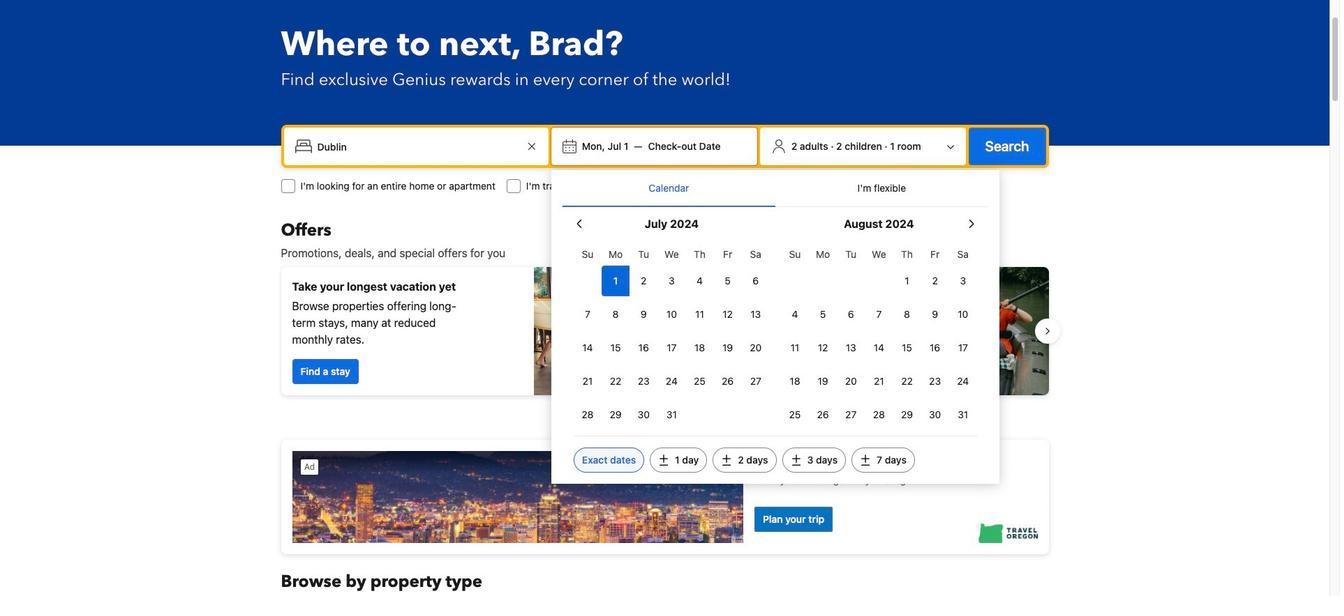 Task type: describe. For each thing, give the bounding box(es) containing it.
27 August 2024 checkbox
[[837, 400, 865, 431]]

a young girl and woman kayak on a river image
[[670, 267, 1049, 396]]

24 July 2024 checkbox
[[658, 366, 686, 397]]

15 July 2024 checkbox
[[602, 333, 630, 364]]

23 August 2024 checkbox
[[921, 366, 949, 397]]

26 August 2024 checkbox
[[809, 400, 837, 431]]

10 July 2024 checkbox
[[658, 299, 686, 330]]

6 August 2024 checkbox
[[837, 299, 865, 330]]

23 July 2024 checkbox
[[630, 366, 658, 397]]

14 July 2024 checkbox
[[574, 333, 602, 364]]

27 July 2024 checkbox
[[742, 366, 770, 397]]

16 July 2024 checkbox
[[630, 333, 658, 364]]

2 grid from the left
[[781, 241, 977, 431]]

28 July 2024 checkbox
[[574, 400, 602, 431]]

22 July 2024 checkbox
[[602, 366, 630, 397]]

12 August 2024 checkbox
[[809, 333, 837, 364]]

21 July 2024 checkbox
[[574, 366, 602, 397]]

15 August 2024 checkbox
[[893, 333, 921, 364]]

5 July 2024 checkbox
[[714, 266, 742, 297]]

5 August 2024 checkbox
[[809, 299, 837, 330]]

18 August 2024 checkbox
[[781, 366, 809, 397]]

take your longest vacation yet image
[[534, 267, 659, 396]]

3 August 2024 checkbox
[[949, 266, 977, 297]]

16 August 2024 checkbox
[[921, 333, 949, 364]]

13 July 2024 checkbox
[[742, 299, 770, 330]]

21 August 2024 checkbox
[[865, 366, 893, 397]]

24 August 2024 checkbox
[[949, 366, 977, 397]]

12 July 2024 checkbox
[[714, 299, 742, 330]]

19 August 2024 checkbox
[[809, 366, 837, 397]]

29 July 2024 checkbox
[[602, 400, 630, 431]]

30 August 2024 checkbox
[[921, 400, 949, 431]]

1 July 2024 checkbox
[[602, 266, 630, 297]]

9 July 2024 checkbox
[[630, 299, 658, 330]]

20 August 2024 checkbox
[[837, 366, 865, 397]]

25 July 2024 checkbox
[[686, 366, 714, 397]]

19 July 2024 checkbox
[[714, 333, 742, 364]]



Task type: vqa. For each thing, say whether or not it's contained in the screenshot.
"things" within "MÁLAGA 148 THINGS TO DO"
no



Task type: locate. For each thing, give the bounding box(es) containing it.
25 August 2024 checkbox
[[781, 400, 809, 431]]

11 August 2024 checkbox
[[781, 333, 809, 364]]

3 July 2024 checkbox
[[658, 266, 686, 297]]

grid
[[574, 241, 770, 431], [781, 241, 977, 431]]

progress bar
[[656, 407, 673, 413]]

7 July 2024 checkbox
[[574, 299, 602, 330]]

11 July 2024 checkbox
[[686, 299, 714, 330]]

8 August 2024 checkbox
[[893, 299, 921, 330]]

cell
[[602, 263, 630, 297]]

28 August 2024 checkbox
[[865, 400, 893, 431]]

2 July 2024 checkbox
[[630, 266, 658, 297]]

10 August 2024 checkbox
[[949, 299, 977, 330]]

1 horizontal spatial grid
[[781, 241, 977, 431]]

17 August 2024 checkbox
[[949, 333, 977, 364]]

main content
[[270, 220, 1060, 597]]

8 July 2024 checkbox
[[602, 299, 630, 330]]

7 August 2024 checkbox
[[865, 299, 893, 330]]

6 July 2024 checkbox
[[742, 266, 770, 297]]

4 August 2024 checkbox
[[781, 299, 809, 330]]

26 July 2024 checkbox
[[714, 366, 742, 397]]

17 July 2024 checkbox
[[658, 333, 686, 364]]

4 July 2024 checkbox
[[686, 266, 714, 297]]

1 August 2024 checkbox
[[893, 266, 921, 297]]

31 August 2024 checkbox
[[949, 400, 977, 431]]

18 July 2024 checkbox
[[686, 333, 714, 364]]

31 July 2024 checkbox
[[658, 400, 686, 431]]

9 August 2024 checkbox
[[921, 299, 949, 330]]

advertisement element
[[281, 440, 1049, 555]]

29 August 2024 checkbox
[[893, 400, 921, 431]]

30 July 2024 checkbox
[[630, 400, 658, 431]]

Where are you going? field
[[312, 134, 523, 159]]

13 August 2024 checkbox
[[837, 333, 865, 364]]

1 grid from the left
[[574, 241, 770, 431]]

tab list
[[562, 170, 988, 208]]

14 August 2024 checkbox
[[865, 333, 893, 364]]

0 horizontal spatial grid
[[574, 241, 770, 431]]

22 August 2024 checkbox
[[893, 366, 921, 397]]

20 July 2024 checkbox
[[742, 333, 770, 364]]

region
[[270, 262, 1060, 401]]

2 August 2024 checkbox
[[921, 266, 949, 297]]



